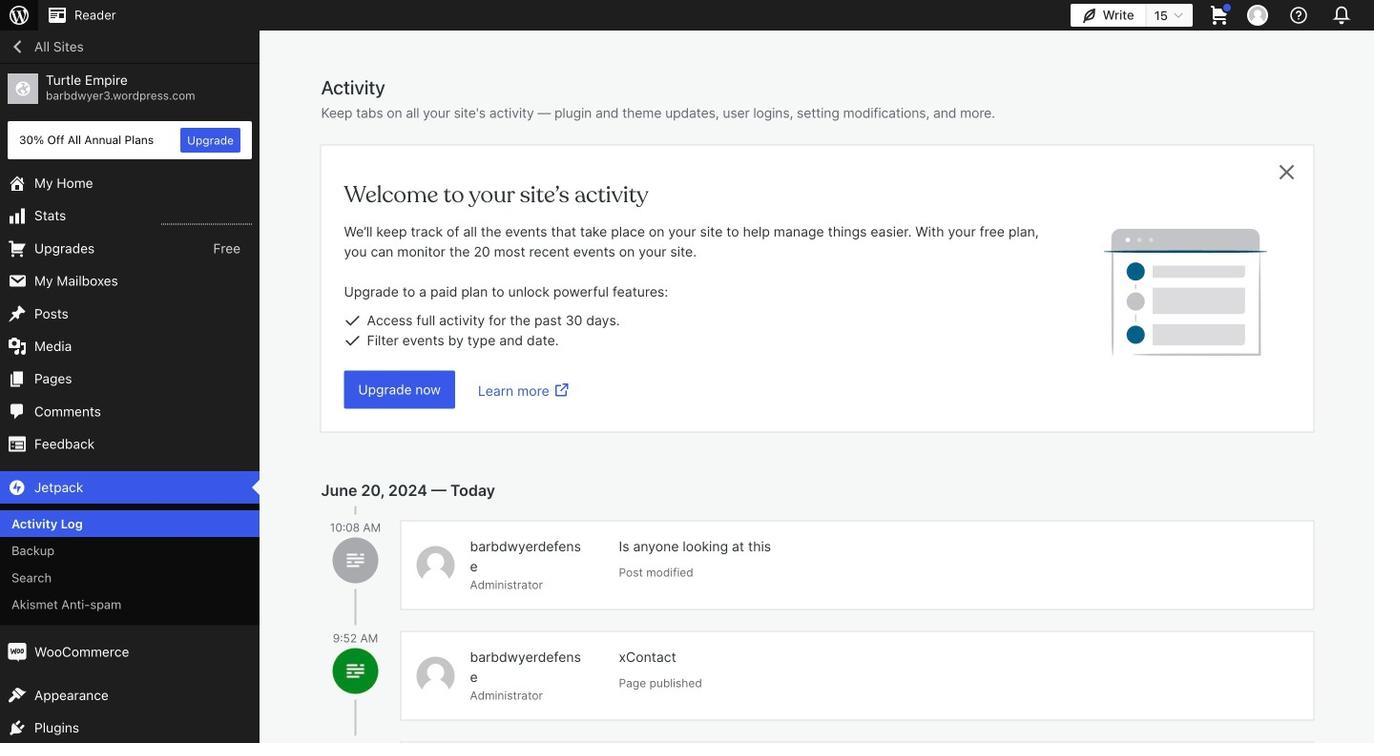 Task type: describe. For each thing, give the bounding box(es) containing it.
1 img image from the top
[[8, 478, 27, 497]]

highest hourly views 0 image
[[161, 212, 252, 225]]

manage your notifications image
[[1329, 2, 1356, 29]]



Task type: vqa. For each thing, say whether or not it's contained in the screenshot.
Notice status
no



Task type: locate. For each thing, give the bounding box(es) containing it.
help image
[[1288, 4, 1311, 27]]

dismiss image
[[1276, 161, 1299, 184]]

manage your sites image
[[8, 4, 31, 27]]

img image
[[8, 478, 27, 497], [8, 643, 27, 662]]

1 vertical spatial img image
[[8, 643, 27, 662]]

a site's activity listed on a vertical timeline. image
[[1081, 216, 1291, 369]]

main content
[[321, 75, 1314, 744]]

2 img image from the top
[[8, 643, 27, 662]]

my profile image
[[1248, 5, 1269, 26]]

0 vertical spatial img image
[[8, 478, 27, 497]]

my shopping cart image
[[1209, 4, 1232, 27]]



